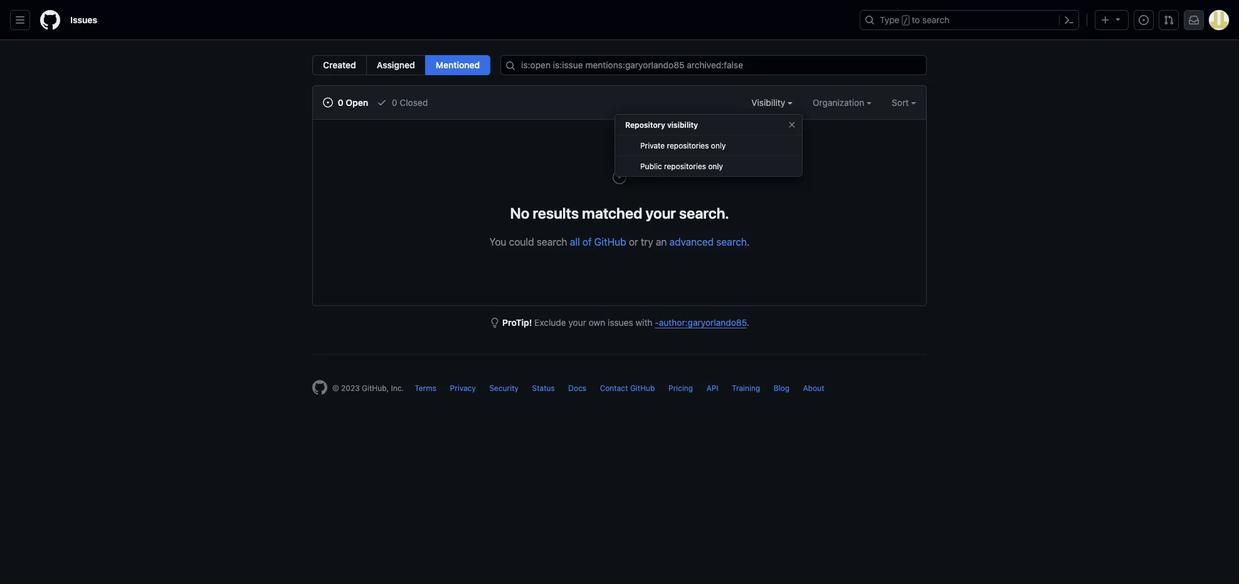 Task type: describe. For each thing, give the bounding box(es) containing it.
private repositories only link
[[615, 135, 802, 156]]

1 vertical spatial .
[[747, 318, 749, 328]]

/
[[904, 16, 908, 25]]

0 horizontal spatial search
[[537, 236, 567, 248]]

Search all issues text field
[[501, 55, 927, 75]]

issues
[[70, 15, 97, 25]]

protip! exclude your own issues with -author:garyorlando85 .
[[502, 318, 749, 328]]

0 vertical spatial issue opened image
[[1139, 15, 1149, 25]]

training link
[[732, 384, 760, 393]]

pricing
[[669, 384, 693, 393]]

advanced
[[670, 236, 714, 248]]

visibility button
[[752, 96, 793, 109]]

sort button
[[892, 96, 916, 109]]

privacy link
[[450, 384, 476, 393]]

repository visibility
[[625, 120, 698, 129]]

2 horizontal spatial search
[[923, 15, 950, 25]]

no
[[510, 204, 530, 222]]

1 vertical spatial your
[[569, 318, 586, 328]]

advanced search link
[[670, 236, 747, 248]]

issues
[[608, 318, 633, 328]]

assigned
[[377, 60, 415, 70]]

to
[[912, 15, 920, 25]]

contact github link
[[600, 384, 655, 393]]

terms link
[[415, 384, 437, 393]]

only for public repositories only
[[708, 162, 723, 171]]

command palette image
[[1064, 15, 1074, 25]]

with
[[636, 318, 653, 328]]

docs link
[[568, 384, 587, 393]]

visibility
[[667, 120, 698, 129]]

public repositories only link
[[615, 156, 802, 177]]

-author:garyorlando85 link
[[655, 318, 747, 328]]

triangle down image
[[1113, 14, 1123, 24]]

0 horizontal spatial issue opened image
[[612, 170, 627, 185]]

repository
[[625, 120, 665, 129]]

inc.
[[391, 384, 404, 393]]

all of github link
[[570, 236, 626, 248]]

only for private repositories only
[[711, 141, 726, 150]]

security
[[489, 384, 519, 393]]

privacy
[[450, 384, 476, 393]]

no results matched your search.
[[510, 204, 729, 222]]

0 open link
[[323, 96, 368, 109]]

0 closed link
[[377, 96, 428, 109]]

open
[[346, 97, 368, 108]]

protip!
[[502, 318, 532, 328]]

about link
[[803, 384, 825, 393]]

search image
[[506, 61, 516, 71]]

plus image
[[1101, 15, 1111, 25]]

author:garyorlando85
[[659, 318, 747, 328]]

2023
[[341, 384, 360, 393]]

1 horizontal spatial github
[[630, 384, 655, 393]]

public
[[640, 162, 662, 171]]

© 2023 github, inc.
[[332, 384, 404, 393]]

private repositories only
[[640, 141, 726, 150]]

github,
[[362, 384, 389, 393]]

type / to search
[[880, 15, 950, 25]]

sort
[[892, 97, 909, 108]]

created link
[[312, 55, 367, 75]]

of
[[583, 236, 592, 248]]

private
[[640, 141, 665, 150]]



Task type: locate. For each thing, give the bounding box(es) containing it.
0 horizontal spatial github
[[594, 236, 626, 248]]

pricing link
[[669, 384, 693, 393]]

repositories
[[667, 141, 709, 150], [664, 162, 706, 171]]

0 vertical spatial .
[[747, 236, 750, 248]]

or
[[629, 236, 638, 248]]

created
[[323, 60, 356, 70]]

close menu image
[[787, 120, 797, 130]]

an
[[656, 236, 667, 248]]

github right contact
[[630, 384, 655, 393]]

your
[[646, 204, 676, 222], [569, 318, 586, 328]]

search left all
[[537, 236, 567, 248]]

your left own
[[569, 318, 586, 328]]

repositories down visibility
[[667, 141, 709, 150]]

blog
[[774, 384, 790, 393]]

visibility
[[752, 97, 788, 108]]

1 vertical spatial only
[[708, 162, 723, 171]]

docs
[[568, 384, 587, 393]]

organization
[[813, 97, 867, 108]]

only up public repositories only link
[[711, 141, 726, 150]]

light bulb image
[[490, 318, 500, 328]]

only
[[711, 141, 726, 150], [708, 162, 723, 171]]

you could search all of github or try an advanced search .
[[490, 236, 750, 248]]

assigned link
[[366, 55, 426, 75]]

1 horizontal spatial issue opened image
[[1139, 15, 1149, 25]]

git pull request image
[[1164, 15, 1174, 25]]

blog link
[[774, 384, 790, 393]]

1 horizontal spatial your
[[646, 204, 676, 222]]

1 vertical spatial issue opened image
[[612, 170, 627, 185]]

exclude
[[535, 318, 566, 328]]

repositories down private repositories only
[[664, 162, 706, 171]]

0 for open
[[338, 97, 344, 108]]

0 for closed
[[392, 97, 397, 108]]

issue opened image left public
[[612, 170, 627, 185]]

your up an
[[646, 204, 676, 222]]

could
[[509, 236, 534, 248]]

0 right check icon
[[392, 97, 397, 108]]

-
[[655, 318, 659, 328]]

security link
[[489, 384, 519, 393]]

about
[[803, 384, 825, 393]]

you
[[490, 236, 506, 248]]

all
[[570, 236, 580, 248]]

closed
[[400, 97, 428, 108]]

0
[[338, 97, 344, 108], [392, 97, 397, 108]]

0 vertical spatial your
[[646, 204, 676, 222]]

github
[[594, 236, 626, 248], [630, 384, 655, 393]]

try
[[641, 236, 653, 248]]

2 0 from the left
[[392, 97, 397, 108]]

contact github
[[600, 384, 655, 393]]

0 vertical spatial only
[[711, 141, 726, 150]]

0 right issue opened image
[[338, 97, 344, 108]]

search
[[923, 15, 950, 25], [537, 236, 567, 248], [717, 236, 747, 248]]

.
[[747, 236, 750, 248], [747, 318, 749, 328]]

check image
[[377, 98, 387, 108]]

1 vertical spatial github
[[630, 384, 655, 393]]

issue opened image left git pull request image
[[1139, 15, 1149, 25]]

results
[[533, 204, 579, 222]]

©
[[332, 384, 339, 393]]

repositories for public
[[664, 162, 706, 171]]

search down "search."
[[717, 236, 747, 248]]

homepage image
[[312, 380, 327, 395]]

0 closed
[[390, 97, 428, 108]]

search.
[[679, 204, 729, 222]]

type
[[880, 15, 900, 25]]

1 horizontal spatial 0
[[392, 97, 397, 108]]

0 horizontal spatial 0
[[338, 97, 344, 108]]

issue opened image
[[1139, 15, 1149, 25], [612, 170, 627, 185]]

search right 'to'
[[923, 15, 950, 25]]

terms
[[415, 384, 437, 393]]

notifications image
[[1189, 15, 1199, 25]]

training
[[732, 384, 760, 393]]

0 inside 0 open link
[[338, 97, 344, 108]]

status
[[532, 384, 555, 393]]

only down the private repositories only link on the top of the page
[[708, 162, 723, 171]]

homepage image
[[40, 10, 60, 30]]

1 vertical spatial repositories
[[664, 162, 706, 171]]

0 vertical spatial github
[[594, 236, 626, 248]]

api
[[707, 384, 719, 393]]

0 horizontal spatial your
[[569, 318, 586, 328]]

api link
[[707, 384, 719, 393]]

contact
[[600, 384, 628, 393]]

github right of
[[594, 236, 626, 248]]

1 0 from the left
[[338, 97, 344, 108]]

public repositories only
[[640, 162, 723, 171]]

0 vertical spatial repositories
[[667, 141, 709, 150]]

1 horizontal spatial search
[[717, 236, 747, 248]]

0 open
[[336, 97, 368, 108]]

issues element
[[312, 55, 491, 75]]

Issues search field
[[501, 55, 927, 75]]

status link
[[532, 384, 555, 393]]

organization button
[[813, 96, 872, 109]]

issue opened image
[[323, 98, 333, 108]]

0 inside 0 closed link
[[392, 97, 397, 108]]

matched
[[582, 204, 643, 222]]

repositories for private
[[667, 141, 709, 150]]

own
[[589, 318, 605, 328]]



Task type: vqa. For each thing, say whether or not it's contained in the screenshot.
issue opened icon to the top
yes



